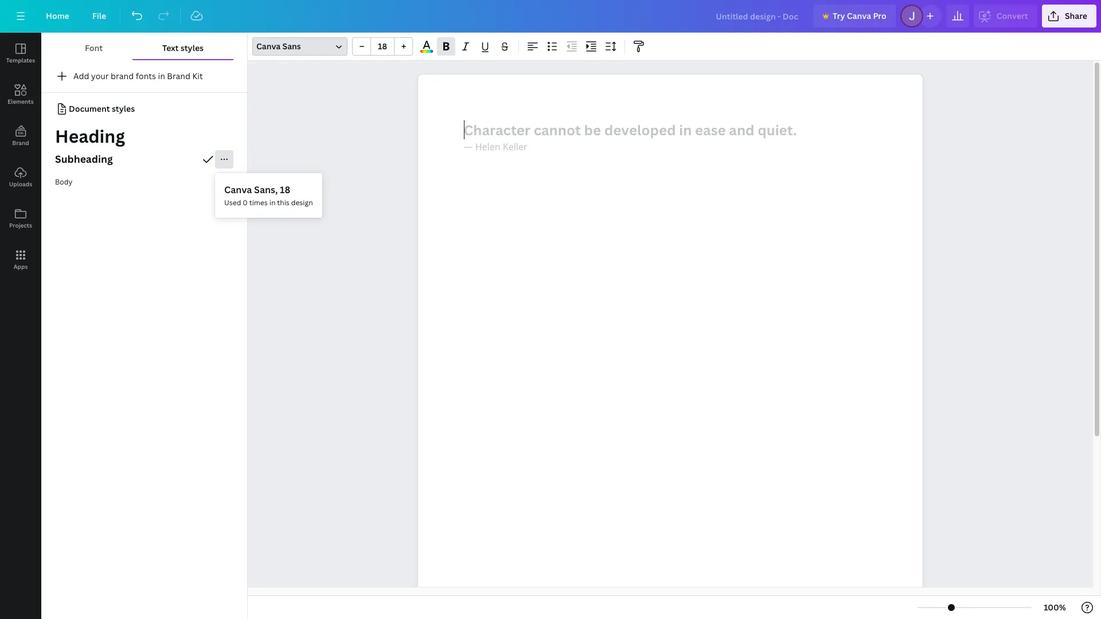 Task type: locate. For each thing, give the bounding box(es) containing it.
0 horizontal spatial canva
[[224, 184, 252, 196]]

brand button
[[0, 115, 41, 157]]

convert
[[997, 10, 1028, 21]]

0 vertical spatial brand
[[167, 71, 190, 81]]

brand left kit
[[167, 71, 190, 81]]

home
[[46, 10, 69, 21]]

1 vertical spatial canva
[[256, 41, 281, 52]]

0 horizontal spatial styles
[[112, 103, 135, 114]]

canva inside canva sans, 18 used 0 times in this design
[[224, 184, 252, 196]]

0 horizontal spatial brand
[[12, 139, 29, 147]]

kit
[[192, 71, 203, 81]]

in
[[158, 71, 165, 81], [269, 198, 275, 208]]

1 vertical spatial styles
[[112, 103, 135, 114]]

styles right text
[[180, 42, 204, 53]]

canva sans
[[256, 41, 301, 52]]

canva left sans
[[256, 41, 281, 52]]

100% button
[[1036, 599, 1074, 617]]

0 horizontal spatial in
[[158, 71, 165, 81]]

apps button
[[0, 239, 41, 280]]

None text field
[[418, 75, 922, 619]]

pro
[[873, 10, 886, 21]]

1 horizontal spatial brand
[[167, 71, 190, 81]]

uploads button
[[0, 157, 41, 198]]

0 vertical spatial canva
[[847, 10, 871, 21]]

styles down brand
[[112, 103, 135, 114]]

2 horizontal spatial canva
[[847, 10, 871, 21]]

group
[[352, 37, 413, 56]]

2 vertical spatial canva
[[224, 184, 252, 196]]

styles inside text styles button
[[180, 42, 204, 53]]

used
[[224, 198, 241, 208]]

try canva pro
[[833, 10, 886, 21]]

design
[[291, 198, 313, 208]]

canva up used
[[224, 184, 252, 196]]

sans,
[[254, 184, 278, 196]]

0 vertical spatial styles
[[180, 42, 204, 53]]

elements
[[8, 97, 34, 106]]

1 horizontal spatial in
[[269, 198, 275, 208]]

try canva pro button
[[813, 5, 896, 28]]

add your brand fonts in brand kit
[[73, 71, 203, 81]]

canva right try at the right top
[[847, 10, 871, 21]]

text styles
[[162, 42, 204, 53]]

18
[[280, 184, 290, 196]]

canva sans button
[[252, 37, 348, 56]]

0 vertical spatial in
[[158, 71, 165, 81]]

font button
[[55, 37, 133, 59]]

add
[[73, 71, 89, 81]]

1 vertical spatial brand
[[12, 139, 29, 147]]

0
[[243, 198, 248, 208]]

share
[[1065, 10, 1087, 21]]

in inside canva sans, 18 used 0 times in this design
[[269, 198, 275, 208]]

brand inside button
[[12, 139, 29, 147]]

1 horizontal spatial styles
[[180, 42, 204, 53]]

convert button
[[974, 5, 1037, 28]]

in left this
[[269, 198, 275, 208]]

canva inside try canva pro button
[[847, 10, 871, 21]]

canva inside canva sans popup button
[[256, 41, 281, 52]]

brand
[[167, 71, 190, 81], [12, 139, 29, 147]]

add your brand fonts in brand kit button
[[41, 65, 247, 88]]

canva
[[847, 10, 871, 21], [256, 41, 281, 52], [224, 184, 252, 196]]

file
[[92, 10, 106, 21]]

heading button
[[41, 123, 247, 150]]

templates
[[6, 56, 35, 64]]

styles
[[180, 42, 204, 53], [112, 103, 135, 114]]

brand up uploads button at the top of page
[[12, 139, 29, 147]]

1 vertical spatial in
[[269, 198, 275, 208]]

home link
[[37, 5, 78, 28]]

in right fonts
[[158, 71, 165, 81]]

share button
[[1042, 5, 1097, 28]]

1 horizontal spatial canva
[[256, 41, 281, 52]]



Task type: vqa. For each thing, say whether or not it's contained in the screenshot.
.
no



Task type: describe. For each thing, give the bounding box(es) containing it.
elements button
[[0, 74, 41, 115]]

uploads
[[9, 180, 32, 188]]

canva sans, 18 used 0 times in this design
[[224, 184, 313, 208]]

canva for sans,
[[224, 184, 252, 196]]

canva for sans
[[256, 41, 281, 52]]

main menu bar
[[0, 0, 1101, 33]]

body
[[55, 177, 72, 187]]

body button
[[41, 171, 247, 194]]

projects
[[9, 221, 32, 229]]

subheading button
[[41, 148, 247, 171]]

side panel tab list
[[0, 33, 41, 280]]

– – number field
[[374, 41, 391, 52]]

text styles button
[[133, 37, 233, 59]]

try
[[833, 10, 845, 21]]

your
[[91, 71, 109, 81]]

text
[[162, 42, 179, 53]]

styles for text styles
[[180, 42, 204, 53]]

times
[[249, 198, 268, 208]]

100%
[[1044, 602, 1066, 613]]

color range image
[[420, 50, 433, 53]]

document
[[69, 103, 110, 114]]

projects button
[[0, 198, 41, 239]]

subheading
[[55, 152, 113, 166]]

in inside button
[[158, 71, 165, 81]]

sans
[[282, 41, 301, 52]]

file button
[[83, 5, 115, 28]]

document styles
[[69, 103, 135, 114]]

Design title text field
[[707, 5, 809, 28]]

templates button
[[0, 33, 41, 74]]

brand inside button
[[167, 71, 190, 81]]

apps
[[14, 263, 28, 271]]

font
[[85, 42, 103, 53]]

brand
[[111, 71, 134, 81]]

heading
[[55, 124, 125, 148]]

styles for document styles
[[112, 103, 135, 114]]

fonts
[[136, 71, 156, 81]]

this
[[277, 198, 290, 208]]



